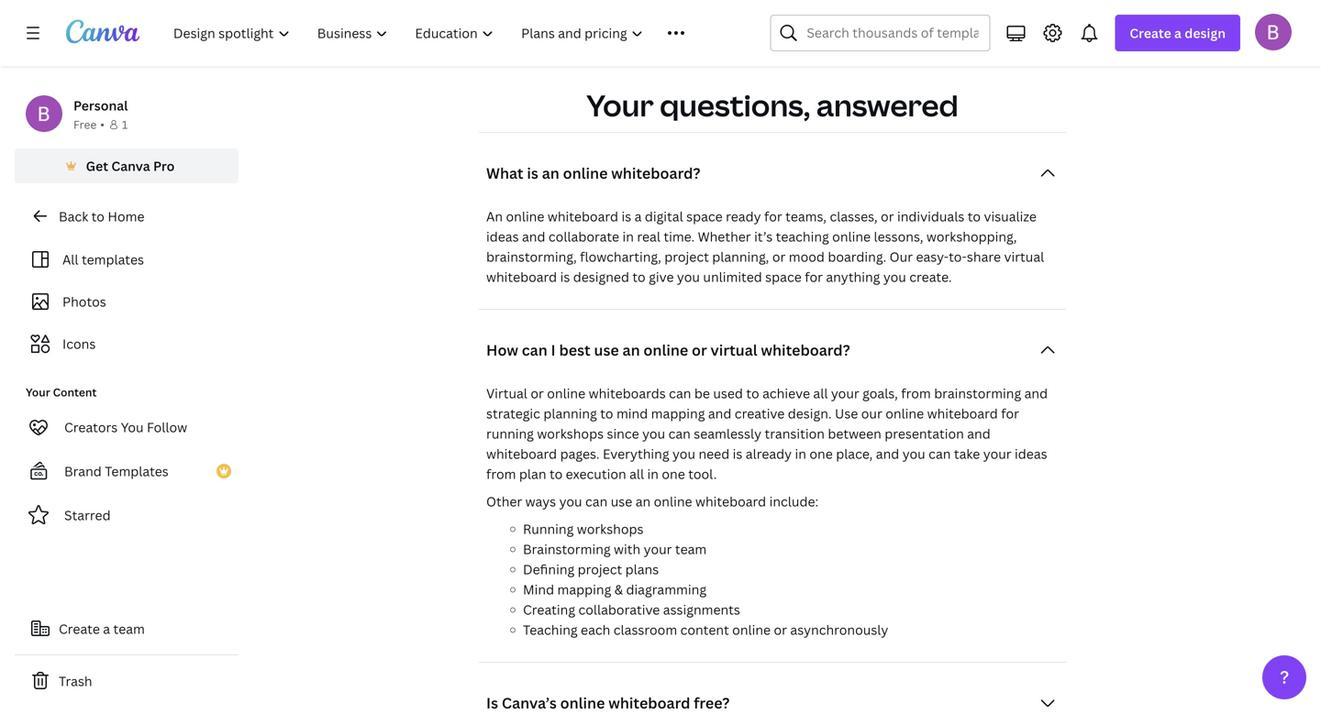 Task type: locate. For each thing, give the bounding box(es) containing it.
how can i best use an online or virtual whiteboard? button
[[479, 332, 1066, 369]]

free?
[[694, 694, 730, 713]]

get canva pro button
[[15, 149, 239, 184]]

2 vertical spatial in
[[647, 466, 659, 483]]

create a design
[[1130, 24, 1226, 42]]

in inside an online whiteboard is a digital space ready for teams, classes, or individuals to visualize ideas and collaborate in real time. whether it's teaching online lessons, workshopping, brainstorming, flowcharting, project planning, or mood boarding. our easy-to-share virtual whiteboard is designed to give you unlimited space for anything you create.
[[623, 228, 634, 246]]

whiteboard down brainstorming,
[[486, 268, 557, 286]]

0 horizontal spatial space
[[686, 208, 723, 225]]

workshops inside the virtual or online whiteboards can be used to achieve all your goals, from brainstorming and strategic planning to mind mapping and creative design. use our online whiteboard for running workshops since you can seamlessly transition between presentation and whiteboard pages. everything you need is already in one place, and you can take your ideas from plan to execution all in one tool.
[[537, 425, 604, 443]]

your up what is an online whiteboard?
[[587, 85, 654, 125]]

team up diagramming
[[675, 541, 707, 558]]

creators you follow link
[[15, 409, 239, 446]]

workshops up with
[[577, 521, 644, 538]]

None search field
[[770, 15, 990, 51]]

1 vertical spatial project
[[578, 561, 622, 579]]

lessons,
[[874, 228, 924, 246]]

0 horizontal spatial in
[[623, 228, 634, 246]]

use right best
[[594, 340, 619, 360]]

ideas down an
[[486, 228, 519, 246]]

1 vertical spatial your
[[26, 385, 50, 400]]

one
[[810, 446, 833, 463], [662, 466, 685, 483]]

from right goals,
[[901, 385, 931, 402]]

can inside "dropdown button"
[[522, 340, 548, 360]]

0 horizontal spatial all
[[630, 466, 644, 483]]

teams,
[[786, 208, 827, 225]]

1 vertical spatial virtual
[[711, 340, 758, 360]]

2 vertical spatial for
[[1001, 405, 1019, 423]]

create a team button
[[15, 611, 239, 648]]

back
[[59, 208, 88, 225]]

share
[[967, 248, 1001, 266]]

an inside "dropdown button"
[[623, 340, 640, 360]]

one left place,
[[810, 446, 833, 463]]

and up brainstorming,
[[522, 228, 545, 246]]

best
[[559, 340, 591, 360]]

1 horizontal spatial virtual
[[1004, 248, 1044, 266]]

•
[[100, 117, 105, 132]]

an inside dropdown button
[[542, 163, 560, 183]]

1 horizontal spatial ideas
[[1015, 446, 1048, 463]]

how
[[486, 340, 518, 360]]

0 vertical spatial workshops
[[537, 425, 604, 443]]

2 horizontal spatial your
[[983, 446, 1012, 463]]

your right take
[[983, 446, 1012, 463]]

an online whiteboard is a digital space ready for teams, classes, or individuals to visualize ideas and collaborate in real time. whether it's teaching online lessons, workshopping, brainstorming, flowcharting, project planning, or mood boarding. our easy-to-share virtual whiteboard is designed to give you unlimited space for anything you create.
[[486, 208, 1044, 286]]

assignments
[[663, 602, 740, 619]]

content
[[53, 385, 97, 400]]

1 vertical spatial space
[[765, 268, 802, 286]]

virtual inside "dropdown button"
[[711, 340, 758, 360]]

online up presentation
[[886, 405, 924, 423]]

whiteboard? inside "dropdown button"
[[761, 340, 850, 360]]

1 horizontal spatial in
[[647, 466, 659, 483]]

whiteboard up the collaborate
[[548, 208, 618, 225]]

1 horizontal spatial mapping
[[651, 405, 705, 423]]

an right what
[[542, 163, 560, 183]]

and right the 'brainstorming'
[[1025, 385, 1048, 402]]

or right virtual
[[531, 385, 544, 402]]

0 horizontal spatial create
[[59, 621, 100, 638]]

bob builder image
[[1255, 14, 1292, 50]]

mapping down be on the bottom right of the page
[[651, 405, 705, 423]]

project inside an online whiteboard is a digital space ready for teams, classes, or individuals to visualize ideas and collaborate in real time. whether it's teaching online lessons, workshopping, brainstorming, flowcharting, project planning, or mood boarding. our easy-to-share virtual whiteboard is designed to give you unlimited space for anything you create.
[[665, 248, 709, 266]]

brainstorming
[[934, 385, 1021, 402]]

top level navigation element
[[161, 15, 726, 51], [161, 15, 726, 51]]

virtual right the share
[[1004, 248, 1044, 266]]

1 vertical spatial ideas
[[1015, 446, 1048, 463]]

to left give
[[633, 268, 646, 286]]

1 vertical spatial mapping
[[557, 581, 611, 599]]

whiteboard up plan
[[486, 446, 557, 463]]

answered
[[817, 85, 959, 125]]

a inside 'dropdown button'
[[1175, 24, 1182, 42]]

0 vertical spatial space
[[686, 208, 723, 225]]

1 horizontal spatial team
[[675, 541, 707, 558]]

in left real
[[623, 228, 634, 246]]

team
[[675, 541, 707, 558], [113, 621, 145, 638]]

brand
[[64, 463, 102, 480]]

1 vertical spatial whiteboard?
[[761, 340, 850, 360]]

can left i
[[522, 340, 548, 360]]

a up real
[[635, 208, 642, 225]]

0 vertical spatial ideas
[[486, 228, 519, 246]]

use down execution
[[611, 493, 633, 511]]

a left design at the right of page
[[1175, 24, 1182, 42]]

0 vertical spatial your
[[831, 385, 860, 402]]

0 horizontal spatial a
[[103, 621, 110, 638]]

0 horizontal spatial one
[[662, 466, 685, 483]]

icons
[[62, 335, 96, 353]]

your up use
[[831, 385, 860, 402]]

flowcharting,
[[580, 248, 661, 266]]

an for can
[[636, 493, 651, 511]]

1 vertical spatial an
[[623, 340, 640, 360]]

create inside 'dropdown button'
[[1130, 24, 1172, 42]]

2 horizontal spatial a
[[1175, 24, 1182, 42]]

0 horizontal spatial team
[[113, 621, 145, 638]]

create up the trash
[[59, 621, 100, 638]]

online up whiteboards
[[644, 340, 688, 360]]

in down transition
[[795, 446, 807, 463]]

running
[[486, 425, 534, 443]]

you up everything
[[642, 425, 665, 443]]

can up tool.
[[669, 425, 691, 443]]

you
[[677, 268, 700, 286], [883, 268, 906, 286], [642, 425, 665, 443], [673, 446, 696, 463], [903, 446, 926, 463], [559, 493, 582, 511]]

0 vertical spatial whiteboard?
[[611, 163, 701, 183]]

or inside the running workshops brainstorming with your team defining project plans mind mapping & diagramming creating collaborative assignments teaching each classroom content online or asynchronously
[[774, 622, 787, 639]]

icons link
[[26, 327, 228, 362]]

1 vertical spatial in
[[795, 446, 807, 463]]

an
[[542, 163, 560, 183], [623, 340, 640, 360], [636, 493, 651, 511]]

0 vertical spatial mapping
[[651, 405, 705, 423]]

tool.
[[688, 466, 717, 483]]

whiteboard? up digital
[[611, 163, 701, 183]]

mind
[[617, 405, 648, 423]]

and
[[522, 228, 545, 246], [1025, 385, 1048, 402], [708, 405, 732, 423], [967, 425, 991, 443], [876, 446, 900, 463]]

is down the seamlessly
[[733, 446, 743, 463]]

0 vertical spatial in
[[623, 228, 634, 246]]

1 horizontal spatial all
[[813, 385, 828, 402]]

1 vertical spatial your
[[983, 446, 1012, 463]]

ideas right take
[[1015, 446, 1048, 463]]

an down everything
[[636, 493, 651, 511]]

virtual
[[1004, 248, 1044, 266], [711, 340, 758, 360]]

online right content
[[732, 622, 771, 639]]

0 horizontal spatial your
[[26, 385, 50, 400]]

real
[[637, 228, 661, 246]]

project up &
[[578, 561, 622, 579]]

your inside the running workshops brainstorming with your team defining project plans mind mapping & diagramming creating collaborative assignments teaching each classroom content online or asynchronously
[[644, 541, 672, 558]]

1 horizontal spatial create
[[1130, 24, 1172, 42]]

0 vertical spatial for
[[764, 208, 782, 225]]

mapping left &
[[557, 581, 611, 599]]

or left asynchronously
[[774, 622, 787, 639]]

strategic
[[486, 405, 540, 423]]

0 vertical spatial use
[[594, 340, 619, 360]]

is right what
[[527, 163, 539, 183]]

online inside what is an online whiteboard? dropdown button
[[563, 163, 608, 183]]

0 vertical spatial from
[[901, 385, 931, 402]]

0 horizontal spatial whiteboard?
[[611, 163, 701, 183]]

brand templates
[[64, 463, 169, 480]]

whiteboard?
[[611, 163, 701, 183], [761, 340, 850, 360]]

seamlessly
[[694, 425, 762, 443]]

0 horizontal spatial mapping
[[557, 581, 611, 599]]

1 vertical spatial a
[[635, 208, 642, 225]]

a up the trash link
[[103, 621, 110, 638]]

0 horizontal spatial from
[[486, 466, 516, 483]]

ideas inside the virtual or online whiteboards can be used to achieve all your goals, from brainstorming and strategic planning to mind mapping and creative design. use our online whiteboard for running workshops since you can seamlessly transition between presentation and whiteboard pages. everything you need is already in one place, and you can take your ideas from plan to execution all in one tool.
[[1015, 446, 1048, 463]]

1 horizontal spatial for
[[805, 268, 823, 286]]

presentation
[[885, 425, 964, 443]]

use for best
[[594, 340, 619, 360]]

0 horizontal spatial ideas
[[486, 228, 519, 246]]

starred link
[[15, 497, 239, 534]]

space up whether
[[686, 208, 723, 225]]

photos
[[62, 293, 106, 311]]

1 vertical spatial create
[[59, 621, 100, 638]]

your content
[[26, 385, 97, 400]]

for down the 'brainstorming'
[[1001, 405, 1019, 423]]

since
[[607, 425, 639, 443]]

to right plan
[[550, 466, 563, 483]]

whiteboard down tool.
[[696, 493, 766, 511]]

2 vertical spatial an
[[636, 493, 651, 511]]

for inside the virtual or online whiteboards can be used to achieve all your goals, from brainstorming and strategic planning to mind mapping and creative design. use our online whiteboard for running workshops since you can seamlessly transition between presentation and whiteboard pages. everything you need is already in one place, and you can take your ideas from plan to execution all in one tool.
[[1001, 405, 1019, 423]]

online
[[563, 163, 608, 183], [506, 208, 545, 225], [832, 228, 871, 246], [644, 340, 688, 360], [547, 385, 586, 402], [886, 405, 924, 423], [654, 493, 692, 511], [732, 622, 771, 639], [560, 694, 605, 713]]

your up plans
[[644, 541, 672, 558]]

from up other
[[486, 466, 516, 483]]

use
[[594, 340, 619, 360], [611, 493, 633, 511]]

0 vertical spatial virtual
[[1004, 248, 1044, 266]]

all down everything
[[630, 466, 644, 483]]

transition
[[765, 425, 825, 443]]

1 vertical spatial for
[[805, 268, 823, 286]]

team up the trash link
[[113, 621, 145, 638]]

workshops down planning
[[537, 425, 604, 443]]

an up whiteboards
[[623, 340, 640, 360]]

whiteboard? up achieve
[[761, 340, 850, 360]]

your for your questions, answered
[[587, 85, 654, 125]]

your left the "content"
[[26, 385, 50, 400]]

virtual up used in the right of the page
[[711, 340, 758, 360]]

1 vertical spatial workshops
[[577, 521, 644, 538]]

create left design at the right of page
[[1130, 24, 1172, 42]]

one left tool.
[[662, 466, 685, 483]]

whiteboard down the 'brainstorming'
[[927, 405, 998, 423]]

and inside an online whiteboard is a digital space ready for teams, classes, or individuals to visualize ideas and collaborate in real time. whether it's teaching online lessons, workshopping, brainstorming, flowcharting, project planning, or mood boarding. our easy-to-share virtual whiteboard is designed to give you unlimited space for anything you create.
[[522, 228, 545, 246]]

to
[[91, 208, 105, 225], [968, 208, 981, 225], [633, 268, 646, 286], [746, 385, 759, 402], [600, 405, 613, 423], [550, 466, 563, 483]]

0 horizontal spatial virtual
[[711, 340, 758, 360]]

in down everything
[[647, 466, 659, 483]]

0 horizontal spatial your
[[644, 541, 672, 558]]

use inside "dropdown button"
[[594, 340, 619, 360]]

Search search field
[[807, 16, 979, 50]]

can
[[522, 340, 548, 360], [669, 385, 691, 402], [669, 425, 691, 443], [929, 446, 951, 463], [585, 493, 608, 511]]

to right "back"
[[91, 208, 105, 225]]

0 vertical spatial one
[[810, 446, 833, 463]]

be
[[694, 385, 710, 402]]

whiteboard left free?
[[609, 694, 690, 713]]

in
[[623, 228, 634, 246], [795, 446, 807, 463], [647, 466, 659, 483]]

0 vertical spatial project
[[665, 248, 709, 266]]

for down mood
[[805, 268, 823, 286]]

create for create a design
[[1130, 24, 1172, 42]]

time.
[[664, 228, 695, 246]]

need
[[699, 446, 730, 463]]

brainstorming,
[[486, 248, 577, 266]]

virtual inside an online whiteboard is a digital space ready for teams, classes, or individuals to visualize ideas and collaborate in real time. whether it's teaching online lessons, workshopping, brainstorming, flowcharting, project planning, or mood boarding. our easy-to-share virtual whiteboard is designed to give you unlimited space for anything you create.
[[1004, 248, 1044, 266]]

online right canva's
[[560, 694, 605, 713]]

all up design.
[[813, 385, 828, 402]]

2 vertical spatial your
[[644, 541, 672, 558]]

1 vertical spatial use
[[611, 493, 633, 511]]

project inside the running workshops brainstorming with your team defining project plans mind mapping & diagramming creating collaborative assignments teaching each classroom content online or asynchronously
[[578, 561, 622, 579]]

1 vertical spatial all
[[630, 466, 644, 483]]

home
[[108, 208, 145, 225]]

to up 'creative'
[[746, 385, 759, 402]]

your for your content
[[26, 385, 50, 400]]

to-
[[949, 248, 967, 266]]

1 horizontal spatial one
[[810, 446, 833, 463]]

0 vertical spatial your
[[587, 85, 654, 125]]

a for team
[[103, 621, 110, 638]]

project
[[665, 248, 709, 266], [578, 561, 622, 579]]

0 vertical spatial create
[[1130, 24, 1172, 42]]

0 horizontal spatial project
[[578, 561, 622, 579]]

already
[[746, 446, 792, 463]]

your
[[831, 385, 860, 402], [983, 446, 1012, 463], [644, 541, 672, 558]]

for up it's
[[764, 208, 782, 225]]

a inside button
[[103, 621, 110, 638]]

project down "time."
[[665, 248, 709, 266]]

you down our
[[883, 268, 906, 286]]

is left digital
[[622, 208, 631, 225]]

create inside button
[[59, 621, 100, 638]]

collaborative
[[579, 602, 660, 619]]

or up be on the bottom right of the page
[[692, 340, 707, 360]]

2 horizontal spatial in
[[795, 446, 807, 463]]

1 horizontal spatial your
[[587, 85, 654, 125]]

ideas
[[486, 228, 519, 246], [1015, 446, 1048, 463]]

all templates link
[[26, 242, 228, 277]]

online up the collaborate
[[563, 163, 608, 183]]

used
[[713, 385, 743, 402]]

canva's
[[502, 694, 557, 713]]

1 vertical spatial team
[[113, 621, 145, 638]]

design.
[[788, 405, 832, 423]]

questions,
[[660, 85, 811, 125]]

0 vertical spatial a
[[1175, 24, 1182, 42]]

or up the lessons,
[[881, 208, 894, 225]]

creators you follow
[[64, 419, 187, 436]]

ready
[[726, 208, 761, 225]]

1 horizontal spatial a
[[635, 208, 642, 225]]

all
[[813, 385, 828, 402], [630, 466, 644, 483]]

virtual or online whiteboards can be used to achieve all your goals, from brainstorming and strategic planning to mind mapping and creative design. use our online whiteboard for running workshops since you can seamlessly transition between presentation and whiteboard pages. everything you need is already in one place, and you can take your ideas from plan to execution all in one tool.
[[486, 385, 1048, 483]]

can down execution
[[585, 493, 608, 511]]

space down mood
[[765, 268, 802, 286]]

an for best
[[623, 340, 640, 360]]

what is an online whiteboard?
[[486, 163, 701, 183]]

2 vertical spatial a
[[103, 621, 110, 638]]

0 vertical spatial an
[[542, 163, 560, 183]]

1 horizontal spatial whiteboard?
[[761, 340, 850, 360]]

0 vertical spatial team
[[675, 541, 707, 558]]

2 horizontal spatial for
[[1001, 405, 1019, 423]]

1 horizontal spatial project
[[665, 248, 709, 266]]



Task type: describe. For each thing, give the bounding box(es) containing it.
online down classes,
[[832, 228, 871, 246]]

1 horizontal spatial from
[[901, 385, 931, 402]]

teaching
[[523, 622, 578, 639]]

to up workshopping,
[[968, 208, 981, 225]]

is canva's online whiteboard free?
[[486, 694, 730, 713]]

give
[[649, 268, 674, 286]]

ways
[[525, 493, 556, 511]]

you right give
[[677, 268, 700, 286]]

all templates
[[62, 251, 144, 268]]

running
[[523, 521, 574, 538]]

create a team
[[59, 621, 145, 638]]

&
[[615, 581, 623, 599]]

other
[[486, 493, 522, 511]]

all
[[62, 251, 78, 268]]

take
[[954, 446, 980, 463]]

i
[[551, 340, 556, 360]]

or down it's
[[772, 248, 786, 266]]

with
[[614, 541, 641, 558]]

is left designed
[[560, 268, 570, 286]]

templates
[[82, 251, 144, 268]]

1
[[122, 117, 128, 132]]

get
[[86, 157, 108, 175]]

personal
[[73, 97, 128, 114]]

a inside an online whiteboard is a digital space ready for teams, classes, or individuals to visualize ideas and collaborate in real time. whether it's teaching online lessons, workshopping, brainstorming, flowcharting, project planning, or mood boarding. our easy-to-share virtual whiteboard is designed to give you unlimited space for anything you create.
[[635, 208, 642, 225]]

execution
[[566, 466, 626, 483]]

unlimited
[[703, 268, 762, 286]]

between
[[828, 425, 882, 443]]

your questions, answered
[[587, 85, 959, 125]]

anything
[[826, 268, 880, 286]]

is
[[486, 694, 498, 713]]

boarding.
[[828, 248, 887, 266]]

whiteboard inside dropdown button
[[609, 694, 690, 713]]

content
[[681, 622, 729, 639]]

team inside button
[[113, 621, 145, 638]]

mind
[[523, 581, 554, 599]]

planning
[[544, 405, 597, 423]]

team inside the running workshops brainstorming with your team defining project plans mind mapping & diagramming creating collaborative assignments teaching each classroom content online or asynchronously
[[675, 541, 707, 558]]

everything
[[603, 446, 669, 463]]

or inside "dropdown button"
[[692, 340, 707, 360]]

and up take
[[967, 425, 991, 443]]

or inside the virtual or online whiteboards can be used to achieve all your goals, from brainstorming and strategic planning to mind mapping and creative design. use our online whiteboard for running workshops since you can seamlessly transition between presentation and whiteboard pages. everything you need is already in one place, and you can take your ideas from plan to execution all in one tool.
[[531, 385, 544, 402]]

and up the seamlessly
[[708, 405, 732, 423]]

designed
[[573, 268, 629, 286]]

online inside is canva's online whiteboard free? dropdown button
[[560, 694, 605, 713]]

virtual
[[486, 385, 528, 402]]

1 vertical spatial from
[[486, 466, 516, 483]]

1 horizontal spatial your
[[831, 385, 860, 402]]

to left mind
[[600, 405, 613, 423]]

can down presentation
[[929, 446, 951, 463]]

templates
[[105, 463, 169, 480]]

brand templates link
[[15, 453, 239, 490]]

is canva's online whiteboard free? button
[[479, 686, 1066, 715]]

individuals
[[897, 208, 965, 225]]

whiteboard? inside dropdown button
[[611, 163, 701, 183]]

creative
[[735, 405, 785, 423]]

place,
[[836, 446, 873, 463]]

back to home
[[59, 208, 145, 225]]

can left be on the bottom right of the page
[[669, 385, 691, 402]]

it's
[[754, 228, 773, 246]]

1 horizontal spatial space
[[765, 268, 802, 286]]

is inside what is an online whiteboard? dropdown button
[[527, 163, 539, 183]]

1 vertical spatial one
[[662, 466, 685, 483]]

pro
[[153, 157, 175, 175]]

follow
[[147, 419, 187, 436]]

achieve
[[763, 385, 810, 402]]

design
[[1185, 24, 1226, 42]]

plans
[[625, 561, 659, 579]]

what is an online whiteboard? button
[[479, 155, 1066, 192]]

running workshops brainstorming with your team defining project plans mind mapping & diagramming creating collaborative assignments teaching each classroom content online or asynchronously
[[523, 521, 889, 639]]

online right an
[[506, 208, 545, 225]]

trash
[[59, 673, 92, 690]]

you right ways at the left of the page
[[559, 493, 582, 511]]

what
[[486, 163, 524, 183]]

pages.
[[560, 446, 600, 463]]

is inside the virtual or online whiteboards can be used to achieve all your goals, from brainstorming and strategic planning to mind mapping and creative design. use our online whiteboard for running workshops since you can seamlessly transition between presentation and whiteboard pages. everything you need is already in one place, and you can take your ideas from plan to execution all in one tool.
[[733, 446, 743, 463]]

asynchronously
[[790, 622, 889, 639]]

a for design
[[1175, 24, 1182, 42]]

creating
[[523, 602, 575, 619]]

visualize
[[984, 208, 1037, 225]]

our
[[861, 405, 883, 423]]

online inside how can i best use an online or virtual whiteboard? "dropdown button"
[[644, 340, 688, 360]]

easy-
[[916, 248, 949, 266]]

use
[[835, 405, 858, 423]]

create for create a team
[[59, 621, 100, 638]]

use for can
[[611, 493, 633, 511]]

include:
[[769, 493, 819, 511]]

each
[[581, 622, 611, 639]]

trash link
[[15, 663, 239, 700]]

you down presentation
[[903, 446, 926, 463]]

workshops inside the running workshops brainstorming with your team defining project plans mind mapping & diagramming creating collaborative assignments teaching each classroom content online or asynchronously
[[577, 521, 644, 538]]

mapping inside the running workshops brainstorming with your team defining project plans mind mapping & diagramming creating collaborative assignments teaching each classroom content online or asynchronously
[[557, 581, 611, 599]]

an
[[486, 208, 503, 225]]

defining
[[523, 561, 575, 579]]

other ways you can use an online whiteboard include:
[[486, 493, 822, 511]]

back to home link
[[15, 198, 239, 235]]

get canva pro
[[86, 157, 175, 175]]

planning,
[[712, 248, 769, 266]]

workshopping,
[[927, 228, 1017, 246]]

ideas inside an online whiteboard is a digital space ready for teams, classes, or individuals to visualize ideas and collaborate in real time. whether it's teaching online lessons, workshopping, brainstorming, flowcharting, project planning, or mood boarding. our easy-to-share virtual whiteboard is designed to give you unlimited space for anything you create.
[[486, 228, 519, 246]]

classroom
[[614, 622, 677, 639]]

and right place,
[[876, 446, 900, 463]]

online inside the running workshops brainstorming with your team defining project plans mind mapping & diagramming creating collaborative assignments teaching each classroom content online or asynchronously
[[732, 622, 771, 639]]

mapping inside the virtual or online whiteboards can be used to achieve all your goals, from brainstorming and strategic planning to mind mapping and creative design. use our online whiteboard for running workshops since you can seamlessly transition between presentation and whiteboard pages. everything you need is already in one place, and you can take your ideas from plan to execution all in one tool.
[[651, 405, 705, 423]]

free •
[[73, 117, 105, 132]]

how can i best use an online or virtual whiteboard?
[[486, 340, 850, 360]]

canva
[[111, 157, 150, 175]]

you
[[121, 419, 144, 436]]

0 vertical spatial all
[[813, 385, 828, 402]]

photos link
[[26, 284, 228, 319]]

classes,
[[830, 208, 878, 225]]

creators
[[64, 419, 118, 436]]

online up planning
[[547, 385, 586, 402]]

0 horizontal spatial for
[[764, 208, 782, 225]]

you up tool.
[[673, 446, 696, 463]]

online down tool.
[[654, 493, 692, 511]]

mood
[[789, 248, 825, 266]]



Task type: vqa. For each thing, say whether or not it's contained in the screenshot.
the Other ways you can use an online whiteboard include:
yes



